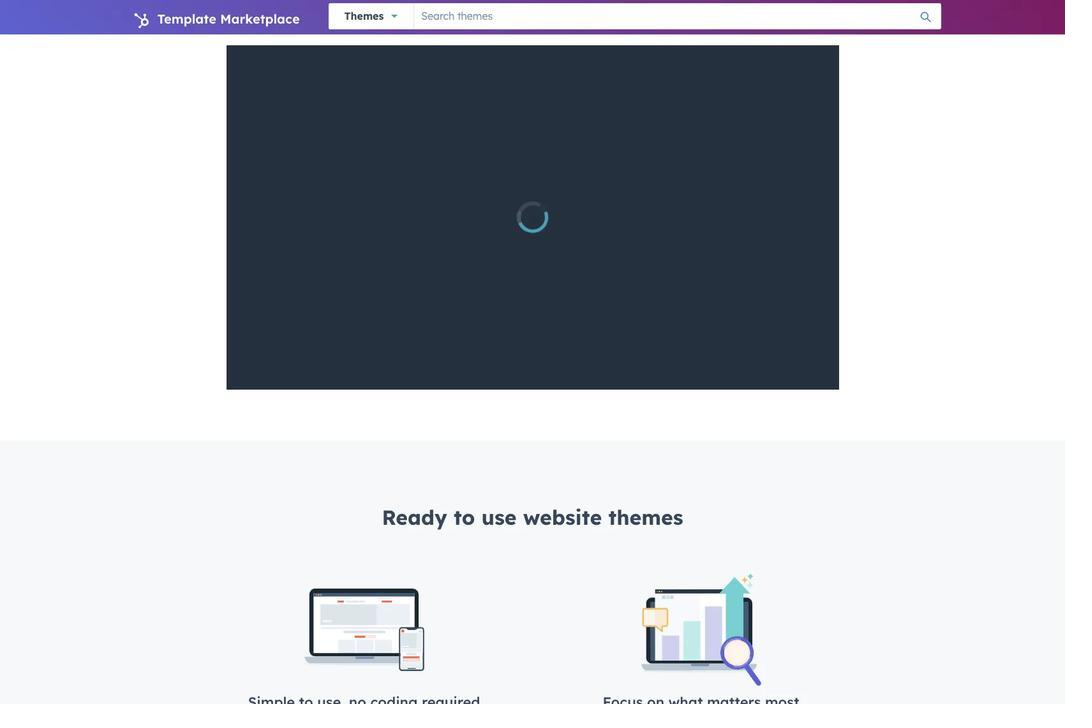 Task type: describe. For each thing, give the bounding box(es) containing it.
having trouble watching this video? link
[[445, 223, 620, 243]]

this
[[558, 232, 575, 243]]

template
[[157, 11, 216, 27]]

themes
[[608, 505, 683, 530]]

having
[[445, 232, 477, 243]]

use
[[481, 505, 517, 530]]

ready to use website themes
[[382, 505, 683, 530]]

template marketplace
[[157, 11, 300, 27]]

having trouble watching this video? status
[[440, 207, 625, 246]]



Task type: vqa. For each thing, say whether or not it's contained in the screenshot.
Marketplace
yes



Task type: locate. For each thing, give the bounding box(es) containing it.
video?
[[577, 232, 607, 243]]

website
[[523, 505, 602, 530]]

Search themes search field
[[414, 3, 941, 29]]

watching
[[515, 232, 556, 243]]

ready
[[382, 505, 447, 530]]

themes button
[[328, 3, 414, 29]]

having trouble watching this video?
[[445, 232, 607, 243]]

to
[[454, 505, 475, 530]]

trouble
[[480, 232, 512, 243]]

themes
[[344, 10, 384, 22]]

marketplace
[[220, 11, 300, 27]]



